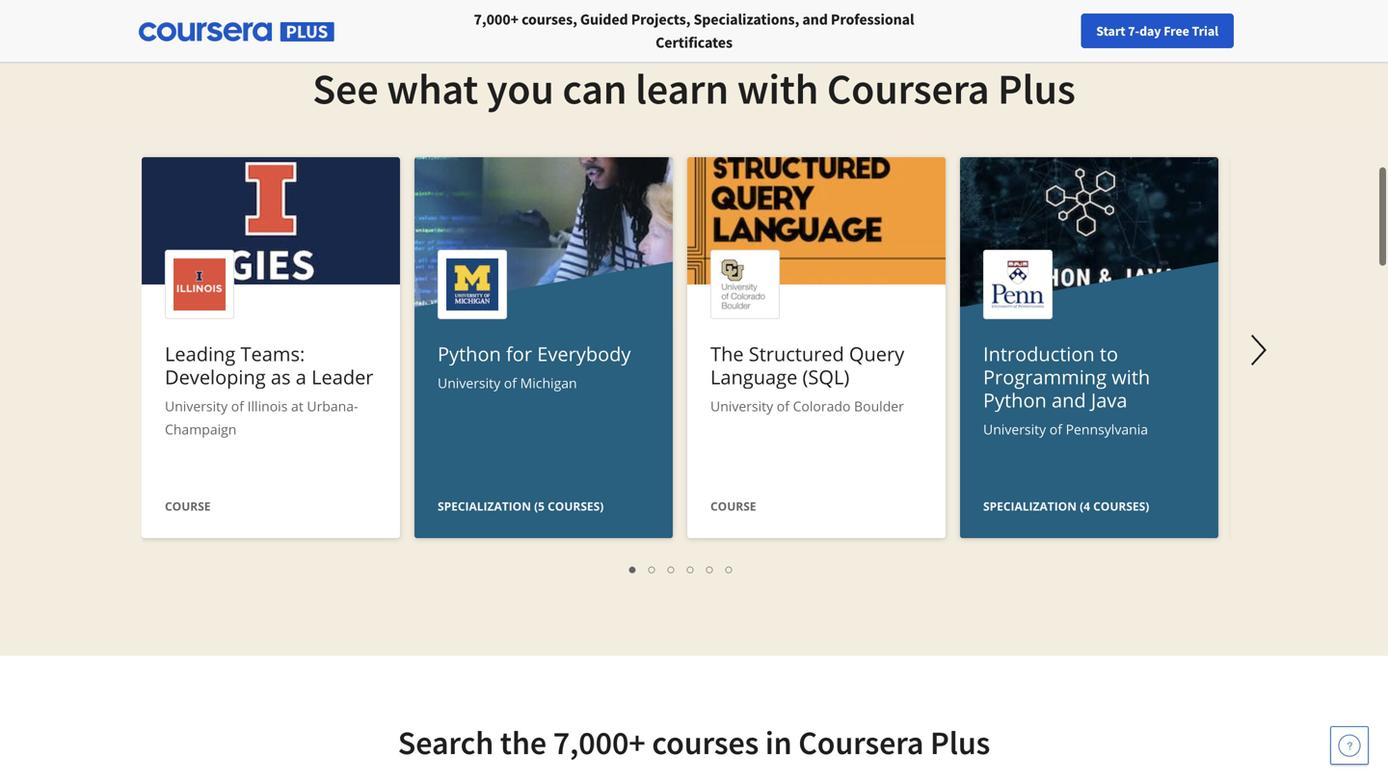 Task type: vqa. For each thing, say whether or not it's contained in the screenshot.
Get it on Google Play image
no



Task type: locate. For each thing, give the bounding box(es) containing it.
list
[[151, 558, 1212, 580]]

of left pennsylvania
[[1050, 420, 1063, 438]]

0 horizontal spatial 7,000+
[[474, 10, 519, 29]]

university inside introduction to programming with python and java university of pennsylvania
[[984, 420, 1047, 438]]

find
[[1014, 22, 1039, 40]]

specialization
[[438, 498, 531, 514], [984, 498, 1077, 514]]

what
[[387, 62, 479, 115]]

in
[[766, 722, 792, 763]]

of inside the structured query language (sql) university of colorado boulder
[[777, 397, 790, 415]]

teams:
[[241, 340, 305, 367]]

help center image
[[1339, 734, 1362, 757]]

1 courses) from the left
[[548, 498, 604, 514]]

start
[[1097, 22, 1126, 40]]

1 horizontal spatial with
[[1112, 364, 1151, 390]]

coursera image
[[23, 16, 146, 47]]

6 button
[[721, 558, 740, 580]]

specialization left (5
[[438, 498, 531, 514]]

university down 'language'
[[711, 397, 774, 415]]

course up 6
[[711, 498, 757, 514]]

python for everybody. university of michigan. specialization (5 courses) element
[[415, 157, 673, 688]]

of down for
[[504, 374, 517, 392]]

python down introduction
[[984, 387, 1047, 413]]

0 vertical spatial 7,000+
[[474, 10, 519, 29]]

with down specializations, on the top of the page
[[738, 62, 819, 115]]

6
[[726, 559, 734, 578]]

start 7-day free trial button
[[1082, 14, 1235, 48]]

and left java
[[1052, 387, 1087, 413]]

0 vertical spatial coursera
[[828, 62, 990, 115]]

and
[[803, 10, 828, 29], [1052, 387, 1087, 413]]

specialization for python
[[984, 498, 1077, 514]]

show notifications image
[[1165, 24, 1188, 47]]

and left the professional
[[803, 10, 828, 29]]

of inside leading teams: developing as a leader university of illinois at urbana- champaign
[[231, 397, 244, 415]]

0 vertical spatial with
[[738, 62, 819, 115]]

0 vertical spatial python
[[438, 340, 501, 367]]

leading teams: developing as a leader university of illinois at urbana- champaign
[[165, 340, 374, 438]]

2
[[649, 559, 657, 578]]

7,000+ inside '7,000+ courses, guided projects, specializations, and professional certificates'
[[474, 10, 519, 29]]

coursera plus image
[[139, 22, 335, 42]]

with inside introduction to programming with python and java university of pennsylvania
[[1112, 364, 1151, 390]]

1 vertical spatial with
[[1112, 364, 1151, 390]]

champaign
[[165, 420, 237, 438]]

1 horizontal spatial specialization
[[984, 498, 1077, 514]]

coursera down the professional
[[828, 62, 990, 115]]

1 horizontal spatial python
[[984, 387, 1047, 413]]

1 horizontal spatial courses)
[[1094, 498, 1150, 514]]

with
[[738, 62, 819, 115], [1112, 364, 1151, 390]]

with up pennsylvania
[[1112, 364, 1151, 390]]

specializations,
[[694, 10, 800, 29]]

1 vertical spatial and
[[1052, 387, 1087, 413]]

the structured query language (sql) university of colorado boulder
[[711, 340, 905, 415]]

7,000+ right the
[[553, 722, 646, 763]]

university down 'programming'
[[984, 420, 1047, 438]]

1 vertical spatial python
[[984, 387, 1047, 413]]

courses) right (5
[[548, 498, 604, 514]]

university inside leading teams: developing as a leader university of illinois at urbana- champaign
[[165, 397, 228, 415]]

0 horizontal spatial python
[[438, 340, 501, 367]]

free
[[1164, 22, 1190, 40]]

university up champaign
[[165, 397, 228, 415]]

0 horizontal spatial course
[[165, 498, 211, 514]]

0 horizontal spatial specialization
[[438, 498, 531, 514]]

courses) right (4
[[1094, 498, 1150, 514]]

as
[[271, 364, 291, 390]]

your
[[1041, 22, 1067, 40]]

courses) for and
[[1094, 498, 1150, 514]]

(sql)
[[803, 364, 850, 390]]

of left the colorado
[[777, 397, 790, 415]]

search the 7,000+ courses in coursera plus
[[398, 722, 991, 763]]

0 horizontal spatial plus
[[931, 722, 991, 763]]

course
[[165, 498, 211, 514], [711, 498, 757, 514]]

introduction
[[984, 340, 1095, 367]]

learn
[[636, 62, 729, 115]]

python left for
[[438, 340, 501, 367]]

introduction to programming with python and java university of pennsylvania
[[984, 340, 1151, 438]]

find your new career link
[[1004, 19, 1144, 43]]

2 specialization from the left
[[984, 498, 1077, 514]]

7,000+ left courses,
[[474, 10, 519, 29]]

1 horizontal spatial course
[[711, 498, 757, 514]]

boulder
[[855, 397, 905, 415]]

specialization left (4
[[984, 498, 1077, 514]]

1 vertical spatial 7,000+
[[553, 722, 646, 763]]

of left illinois at the left
[[231, 397, 244, 415]]

1 horizontal spatial plus
[[998, 62, 1076, 115]]

structured
[[749, 340, 845, 367]]

1 horizontal spatial and
[[1052, 387, 1087, 413]]

coursera
[[828, 62, 990, 115], [799, 722, 924, 763]]

the structured query language (sql). university of colorado boulder. course element
[[688, 157, 946, 543]]

(5
[[534, 498, 545, 514]]

colorado
[[793, 397, 851, 415]]

plus
[[998, 62, 1076, 115], [931, 722, 991, 763]]

1 specialization from the left
[[438, 498, 531, 514]]

2 course from the left
[[711, 498, 757, 514]]

leader
[[312, 364, 374, 390]]

python
[[438, 340, 501, 367], [984, 387, 1047, 413]]

of inside python for everybody university of michigan
[[504, 374, 517, 392]]

0 horizontal spatial and
[[803, 10, 828, 29]]

0 vertical spatial and
[[803, 10, 828, 29]]

of
[[504, 374, 517, 392], [231, 397, 244, 415], [777, 397, 790, 415], [1050, 420, 1063, 438]]

courses)
[[548, 498, 604, 514], [1094, 498, 1150, 514]]

1 course from the left
[[165, 498, 211, 514]]

4 button
[[682, 558, 701, 580]]

1 vertical spatial plus
[[931, 722, 991, 763]]

0 horizontal spatial courses)
[[548, 498, 604, 514]]

2 courses) from the left
[[1094, 498, 1150, 514]]

1
[[630, 559, 638, 578]]

of inside introduction to programming with python and java university of pennsylvania
[[1050, 420, 1063, 438]]

university left michigan on the left of page
[[438, 374, 501, 392]]

1 button
[[624, 558, 643, 580]]

1 horizontal spatial 7,000+
[[553, 722, 646, 763]]

university
[[438, 374, 501, 392], [165, 397, 228, 415], [711, 397, 774, 415], [984, 420, 1047, 438]]

course for the structured query language (sql)
[[711, 498, 757, 514]]

trial
[[1193, 22, 1219, 40]]

0 horizontal spatial with
[[738, 62, 819, 115]]

5
[[707, 559, 715, 578]]

coursera right in
[[799, 722, 924, 763]]

7,000+
[[474, 10, 519, 29], [553, 722, 646, 763]]

specialization (5 courses)
[[438, 498, 604, 514]]

new
[[1070, 22, 1095, 40]]

and inside '7,000+ courses, guided projects, specializations, and professional certificates'
[[803, 10, 828, 29]]

course down champaign
[[165, 498, 211, 514]]

courses) for michigan
[[548, 498, 604, 514]]

None search field
[[265, 12, 593, 51]]

and for python
[[1052, 387, 1087, 413]]

3
[[668, 559, 676, 578]]

michigan
[[520, 374, 577, 392]]

and inside introduction to programming with python and java university of pennsylvania
[[1052, 387, 1087, 413]]



Task type: describe. For each thing, give the bounding box(es) containing it.
find your new career
[[1014, 22, 1135, 40]]

pennsylvania
[[1066, 420, 1149, 438]]

everybody
[[537, 340, 631, 367]]

query
[[850, 340, 905, 367]]

language
[[711, 364, 798, 390]]

3 button
[[663, 558, 682, 580]]

python inside python for everybody university of michigan
[[438, 340, 501, 367]]

courses,
[[522, 10, 578, 29]]

professional
[[831, 10, 915, 29]]

a
[[296, 364, 307, 390]]

(4
[[1080, 498, 1091, 514]]

python inside introduction to programming with python and java university of pennsylvania
[[984, 387, 1047, 413]]

1 vertical spatial coursera
[[799, 722, 924, 763]]

the
[[711, 340, 744, 367]]

search
[[398, 722, 494, 763]]

developing
[[165, 364, 266, 390]]

day
[[1140, 22, 1162, 40]]

7,000+ courses, guided projects, specializations, and professional certificates
[[474, 10, 915, 52]]

for
[[506, 340, 532, 367]]

programming
[[984, 364, 1107, 390]]

and for specializations,
[[803, 10, 828, 29]]

illinois
[[248, 397, 288, 415]]

university inside the structured query language (sql) university of colorado boulder
[[711, 397, 774, 415]]

python for everybody university of michigan
[[438, 340, 631, 392]]

the
[[500, 722, 547, 763]]

projects,
[[632, 10, 691, 29]]

7-
[[1129, 22, 1140, 40]]

at
[[291, 397, 304, 415]]

specialization for of
[[438, 498, 531, 514]]

guided
[[581, 10, 629, 29]]

see what you can learn with coursera plus
[[313, 62, 1076, 115]]

start 7-day free trial
[[1097, 22, 1219, 40]]

course for leading teams: developing as a leader
[[165, 498, 211, 514]]

leading teams: developing as a leader. university of illinois at urbana-champaign. course element
[[142, 157, 400, 543]]

university inside python for everybody university of michigan
[[438, 374, 501, 392]]

next slide image
[[1237, 327, 1283, 373]]

certificates
[[656, 33, 733, 52]]

specialization (4 courses)
[[984, 498, 1150, 514]]

java
[[1092, 387, 1128, 413]]

list containing 1
[[151, 558, 1212, 580]]

4
[[688, 559, 695, 578]]

2 button
[[643, 558, 663, 580]]

see
[[313, 62, 379, 115]]

can
[[563, 62, 627, 115]]

urbana-
[[307, 397, 358, 415]]

you
[[487, 62, 554, 115]]

leading
[[165, 340, 236, 367]]

0 vertical spatial plus
[[998, 62, 1076, 115]]

5 button
[[701, 558, 721, 580]]

to
[[1100, 340, 1119, 367]]

career
[[1098, 22, 1135, 40]]

introduction to programming with python and java. university of pennsylvania. specialization (4 courses) element
[[961, 157, 1219, 688]]

courses
[[652, 722, 759, 763]]



